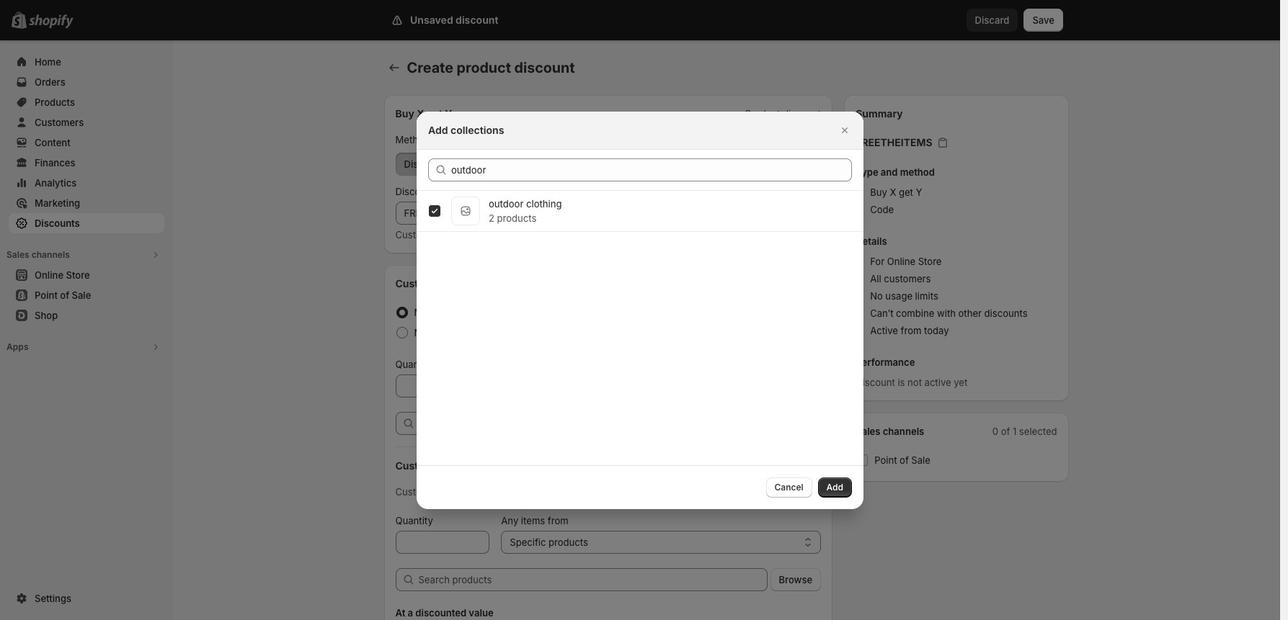 Task type: locate. For each thing, give the bounding box(es) containing it.
dialog
[[0, 111, 1280, 509]]

shopify image
[[29, 14, 74, 29]]

Search collections text field
[[451, 158, 852, 181]]



Task type: vqa. For each thing, say whether or not it's contained in the screenshot.
dialog
yes



